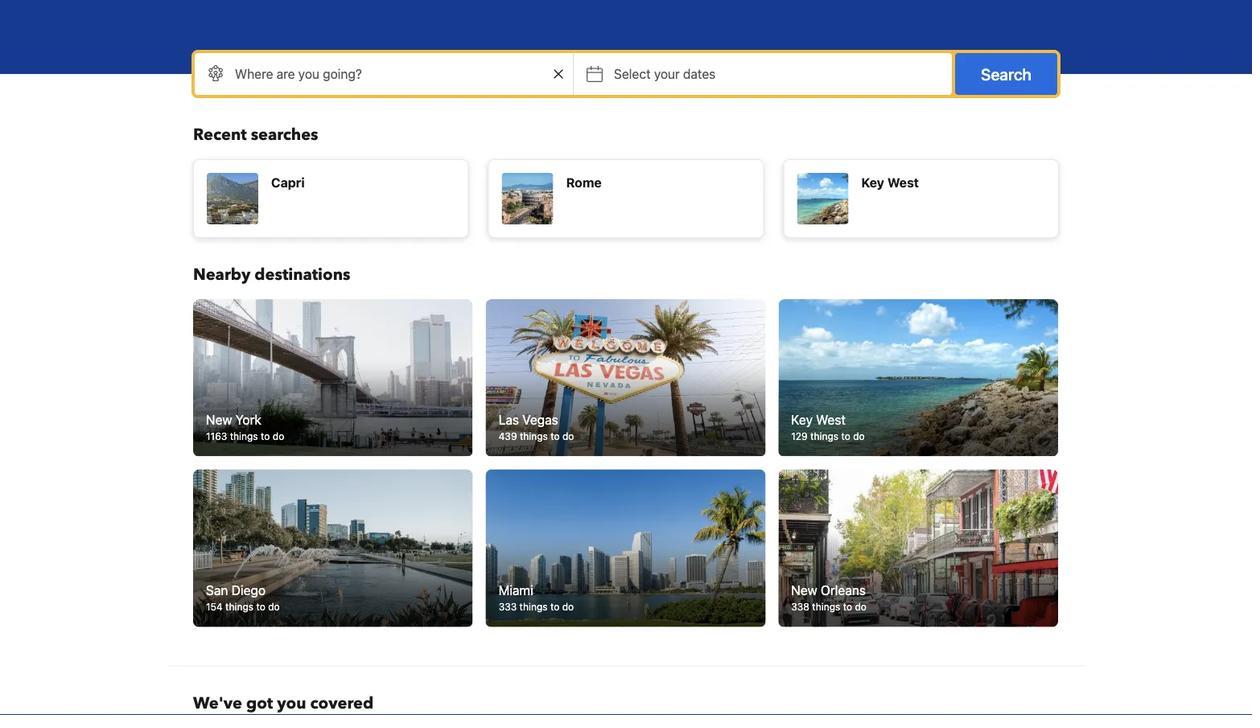 Task type: vqa. For each thing, say whether or not it's contained in the screenshot.


Task type: locate. For each thing, give the bounding box(es) containing it.
things for new orleans
[[812, 601, 841, 613]]

destinations
[[255, 264, 350, 286]]

439
[[499, 431, 517, 442]]

key west image
[[779, 299, 1058, 457]]

0 horizontal spatial key
[[791, 412, 813, 427]]

0 horizontal spatial new
[[206, 412, 232, 427]]

key west link
[[783, 159, 1059, 238]]

to right 129
[[841, 431, 851, 442]]

things down 'miami'
[[520, 601, 548, 613]]

new up 338
[[791, 583, 818, 598]]

do for san diego
[[268, 601, 280, 613]]

new inside new orleans 338 things to do
[[791, 583, 818, 598]]

new
[[206, 412, 232, 427], [791, 583, 818, 598]]

we've got you covered
[[193, 692, 374, 715]]

to inside new york 1163 things to do
[[261, 431, 270, 442]]

search button
[[955, 53, 1058, 95]]

las vegas image
[[486, 299, 766, 457]]

key west
[[861, 175, 919, 190]]

new orleans image
[[779, 470, 1058, 627]]

things inside las vegas 439 things to do
[[520, 431, 548, 442]]

0 vertical spatial new
[[206, 412, 232, 427]]

things down diego
[[225, 601, 254, 613]]

do right 154
[[268, 601, 280, 613]]

1 vertical spatial key
[[791, 412, 813, 427]]

got
[[246, 692, 273, 715]]

rome link
[[488, 159, 764, 238]]

key for key west
[[861, 175, 885, 190]]

west
[[888, 175, 919, 190], [816, 412, 846, 427]]

things for san diego
[[225, 601, 254, 613]]

do inside miami 333 things to do
[[562, 601, 574, 613]]

Where are you going? search field
[[195, 53, 573, 95]]

nearby
[[193, 264, 251, 286]]

to right 333
[[550, 601, 560, 613]]

things inside new orleans 338 things to do
[[812, 601, 841, 613]]

your
[[654, 66, 680, 82]]

1 vertical spatial west
[[816, 412, 846, 427]]

0 horizontal spatial west
[[816, 412, 846, 427]]

do right 439 at the bottom of the page
[[563, 431, 574, 442]]

you
[[277, 692, 306, 715]]

key inside key west 129 things to do
[[791, 412, 813, 427]]

to inside san diego 154 things to do
[[256, 601, 265, 613]]

things right 129
[[811, 431, 839, 442]]

do inside las vegas 439 things to do
[[563, 431, 574, 442]]

things down york
[[230, 431, 258, 442]]

to for new york
[[261, 431, 270, 442]]

things down "orleans"
[[812, 601, 841, 613]]

to inside key west 129 things to do
[[841, 431, 851, 442]]

to down vegas
[[551, 431, 560, 442]]

to for new orleans
[[843, 601, 852, 613]]

do inside key west 129 things to do
[[853, 431, 865, 442]]

154
[[206, 601, 223, 613]]

do inside new york 1163 things to do
[[273, 431, 284, 442]]

do for las vegas
[[563, 431, 574, 442]]

west for key west
[[888, 175, 919, 190]]

to
[[261, 431, 270, 442], [551, 431, 560, 442], [841, 431, 851, 442], [256, 601, 265, 613], [550, 601, 560, 613], [843, 601, 852, 613]]

do right "1163"
[[273, 431, 284, 442]]

capri
[[271, 175, 305, 190]]

1163
[[206, 431, 227, 442]]

1 horizontal spatial key
[[861, 175, 885, 190]]

129
[[791, 431, 808, 442]]

do right 333
[[562, 601, 574, 613]]

things down vegas
[[520, 431, 548, 442]]

do
[[273, 431, 284, 442], [563, 431, 574, 442], [853, 431, 865, 442], [268, 601, 280, 613], [562, 601, 574, 613], [855, 601, 867, 613]]

york
[[236, 412, 261, 427]]

to down diego
[[256, 601, 265, 613]]

miami 333 things to do
[[499, 583, 574, 613]]

to for key west
[[841, 431, 851, 442]]

west inside key west 129 things to do
[[816, 412, 846, 427]]

key for key west 129 things to do
[[791, 412, 813, 427]]

miami image
[[486, 470, 766, 627]]

diego
[[231, 583, 266, 598]]

1 horizontal spatial west
[[888, 175, 919, 190]]

recent searches
[[193, 124, 318, 146]]

do inside san diego 154 things to do
[[268, 601, 280, 613]]

things
[[230, 431, 258, 442], [520, 431, 548, 442], [811, 431, 839, 442], [225, 601, 254, 613], [520, 601, 548, 613], [812, 601, 841, 613]]

we've
[[193, 692, 242, 715]]

new york 1163 things to do
[[206, 412, 284, 442]]

new inside new york 1163 things to do
[[206, 412, 232, 427]]

to inside las vegas 439 things to do
[[551, 431, 560, 442]]

do inside new orleans 338 things to do
[[855, 601, 867, 613]]

1 horizontal spatial new
[[791, 583, 818, 598]]

do down "orleans"
[[855, 601, 867, 613]]

things inside key west 129 things to do
[[811, 431, 839, 442]]

0 vertical spatial west
[[888, 175, 919, 190]]

las vegas 439 things to do
[[499, 412, 574, 442]]

things inside san diego 154 things to do
[[225, 601, 254, 613]]

west for key west 129 things to do
[[816, 412, 846, 427]]

key west 129 things to do
[[791, 412, 865, 442]]

to down york
[[261, 431, 270, 442]]

to inside new orleans 338 things to do
[[843, 601, 852, 613]]

0 vertical spatial key
[[861, 175, 885, 190]]

things inside new york 1163 things to do
[[230, 431, 258, 442]]

new up "1163"
[[206, 412, 232, 427]]

key
[[861, 175, 885, 190], [791, 412, 813, 427]]

to down "orleans"
[[843, 601, 852, 613]]

do right 129
[[853, 431, 865, 442]]

new york image
[[193, 299, 473, 457]]

1 vertical spatial new
[[791, 583, 818, 598]]



Task type: describe. For each thing, give the bounding box(es) containing it.
things inside miami 333 things to do
[[520, 601, 548, 613]]

recent
[[193, 124, 247, 146]]

to for san diego
[[256, 601, 265, 613]]

new orleans 338 things to do
[[791, 583, 867, 613]]

san diego 154 things to do
[[206, 583, 280, 613]]

nearby destinations
[[193, 264, 350, 286]]

do for new orleans
[[855, 601, 867, 613]]

san diego image
[[193, 470, 473, 627]]

las
[[499, 412, 519, 427]]

covered
[[310, 692, 374, 715]]

338
[[791, 601, 810, 613]]

to inside miami 333 things to do
[[550, 601, 560, 613]]

dates
[[683, 66, 716, 82]]

orleans
[[821, 583, 866, 598]]

things for key west
[[811, 431, 839, 442]]

333
[[499, 601, 517, 613]]

search
[[981, 64, 1032, 83]]

searches
[[251, 124, 318, 146]]

capri link
[[193, 159, 469, 238]]

things for las vegas
[[520, 431, 548, 442]]

do for new york
[[273, 431, 284, 442]]

new for new orleans
[[791, 583, 818, 598]]

select your dates
[[614, 66, 716, 82]]

do for key west
[[853, 431, 865, 442]]

vegas
[[523, 412, 558, 427]]

miami
[[499, 583, 533, 598]]

select
[[614, 66, 651, 82]]

things for new york
[[230, 431, 258, 442]]

san
[[206, 583, 228, 598]]

rome
[[566, 175, 602, 190]]

to for las vegas
[[551, 431, 560, 442]]

new for new york
[[206, 412, 232, 427]]



